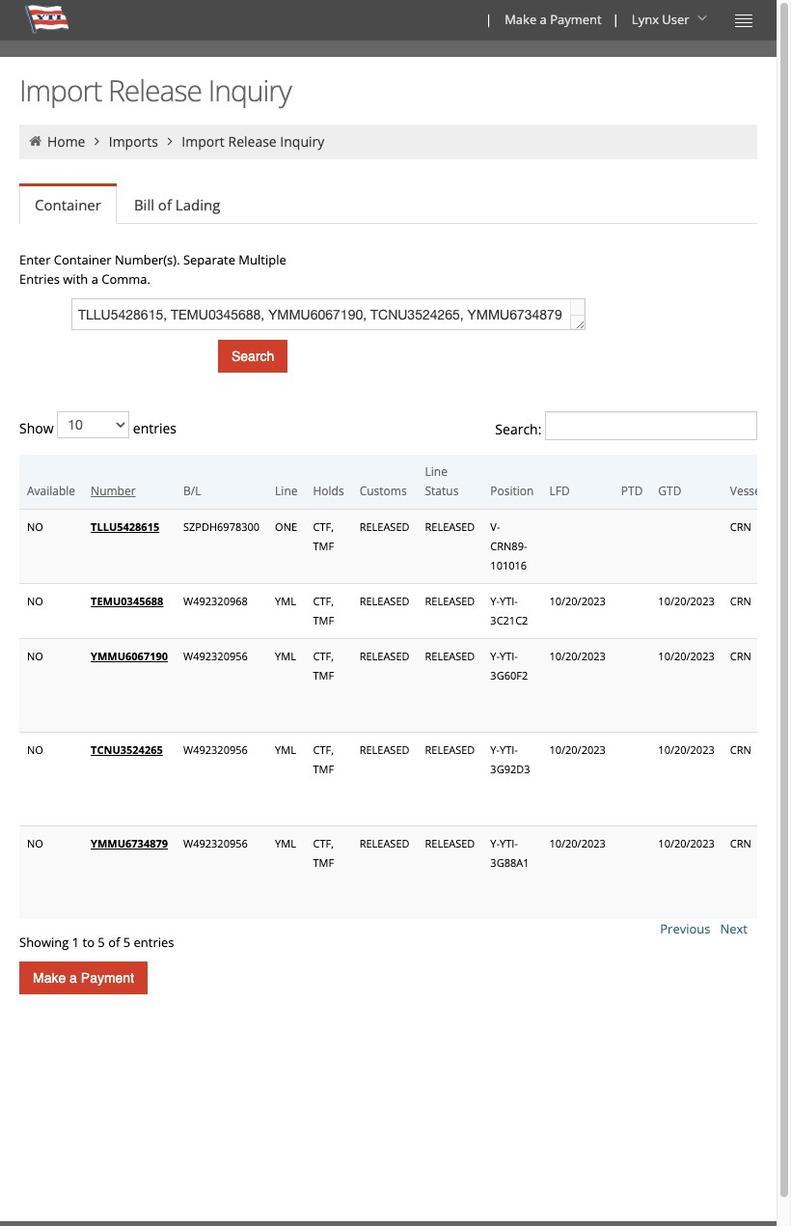 Task type: locate. For each thing, give the bounding box(es) containing it.
release
[[108, 70, 202, 110], [228, 132, 277, 151]]

2 y- from the top
[[491, 649, 500, 663]]

0 horizontal spatial make
[[33, 970, 66, 986]]

make
[[505, 11, 537, 28], [33, 970, 66, 986]]

1 vertical spatial a
[[91, 270, 98, 288]]

customs: activate to sort column ascending column header
[[352, 455, 418, 509]]

y- for y-yti- 3g88a1
[[491, 836, 500, 851]]

1 yti- from the top
[[500, 594, 518, 608]]

2 yml from the top
[[275, 649, 296, 663]]

crn
[[731, 519, 752, 534], [731, 594, 752, 608], [731, 649, 752, 663], [731, 743, 752, 757], [731, 836, 752, 851]]

0 vertical spatial container
[[35, 195, 101, 214]]

available: activate to sort column ascending column header
[[19, 455, 83, 509]]

ymmu6734879
[[91, 836, 168, 851]]

entries
[[19, 270, 60, 288]]

1 vertical spatial make
[[33, 970, 66, 986]]

1 crn from the top
[[731, 519, 752, 534]]

holds: activate to sort column ascending column header
[[306, 455, 352, 509]]

bill of lading
[[134, 195, 220, 214]]

payment inside button
[[81, 970, 134, 986]]

y- up 3g60f2
[[491, 649, 500, 663]]

2 w492320956 from the top
[[184, 743, 248, 757]]

0 vertical spatial release
[[108, 70, 202, 110]]

tmf
[[313, 539, 334, 553], [313, 613, 334, 628], [313, 668, 334, 683], [313, 762, 334, 776], [313, 856, 334, 870]]

4 yti- from the top
[[500, 836, 518, 851]]

1 horizontal spatial line
[[425, 463, 448, 480]]

home
[[47, 132, 85, 151]]

0 vertical spatial payment
[[551, 11, 602, 28]]

available
[[27, 483, 75, 499]]

4 yml from the top
[[275, 836, 296, 851]]

ctf, for tllu5428615
[[313, 519, 334, 534]]

entries right to
[[134, 934, 174, 951]]

1 vertical spatial release
[[228, 132, 277, 151]]

row
[[19, 455, 792, 509]]

2 ctf, from the top
[[313, 594, 334, 608]]

0 vertical spatial line
[[425, 463, 448, 480]]

tcnu3524265
[[91, 743, 163, 757]]

5 tmf from the top
[[313, 856, 334, 870]]

yti- up 3g88a1
[[500, 836, 518, 851]]

y-yti- 3g88a1
[[491, 836, 530, 870]]

tmf for tcnu3524265
[[313, 762, 334, 776]]

previous next
[[661, 920, 748, 938]]

1 horizontal spatial payment
[[551, 11, 602, 28]]

y- inside y-yti- 3g88a1
[[491, 836, 500, 851]]

a inside button
[[70, 970, 77, 986]]

make a payment inside button
[[33, 970, 134, 986]]

import release inquiry
[[19, 70, 291, 110], [182, 132, 325, 151]]

1 vertical spatial container
[[54, 251, 112, 268]]

3 tmf from the top
[[313, 668, 334, 683]]

10/20/2023
[[550, 594, 606, 608], [659, 594, 715, 608], [550, 649, 606, 663], [659, 649, 715, 663], [550, 743, 606, 757], [659, 743, 715, 757], [550, 836, 606, 851], [659, 836, 715, 851]]

w492320956 right tcnu3524265
[[184, 743, 248, 757]]

make a payment button
[[19, 962, 148, 995]]

0 vertical spatial make a payment
[[505, 11, 602, 28]]

5 crn from the top
[[731, 836, 752, 851]]

crn for v- crn89- 101016
[[731, 519, 752, 534]]

line up status
[[425, 463, 448, 480]]

2 crn from the top
[[731, 594, 752, 608]]

row containing line status
[[19, 455, 792, 509]]

0 horizontal spatial make a payment
[[33, 970, 134, 986]]

1 yml from the top
[[275, 594, 296, 608]]

2 no from the top
[[27, 594, 43, 608]]

w492320956 right ymmu6734879
[[184, 836, 248, 851]]

next button
[[721, 920, 748, 938]]

import right angle right icon
[[182, 132, 225, 151]]

make a payment inside 'link'
[[505, 11, 602, 28]]

2 vertical spatial a
[[70, 970, 77, 986]]

no left temu0345688 at the top left of page
[[27, 594, 43, 608]]

of right to
[[108, 934, 120, 951]]

make a payment
[[505, 11, 602, 28], [33, 970, 134, 986]]

container
[[35, 195, 101, 214], [54, 251, 112, 268]]

1 vertical spatial of
[[108, 934, 120, 951]]

3 crn from the top
[[731, 649, 752, 663]]

y- inside y-yti- 3c21c2
[[491, 594, 500, 608]]

ctf, for tcnu3524265
[[313, 743, 334, 757]]

v-
[[491, 519, 501, 534]]

1 vertical spatial line
[[275, 483, 298, 499]]

0 vertical spatial make
[[505, 11, 537, 28]]

lfd: activate to sort column ascending column header
[[542, 455, 614, 509]]

0 vertical spatial w492320956
[[184, 649, 248, 663]]

of inside grid
[[108, 934, 120, 951]]

line inside the line status
[[425, 463, 448, 480]]

y- up 3g92d3
[[491, 743, 500, 757]]

yti- inside y-yti- 3c21c2
[[500, 594, 518, 608]]

b/l
[[184, 483, 201, 499]]

a
[[540, 11, 547, 28], [91, 270, 98, 288], [70, 970, 77, 986]]

separate
[[183, 251, 236, 268]]

no for tllu5428615
[[27, 519, 43, 534]]

3g92d3
[[491, 762, 531, 776]]

ctf, tmf for ymmu6067190
[[313, 649, 334, 683]]

make a payment down to
[[33, 970, 134, 986]]

3 no from the top
[[27, 649, 43, 663]]

2 yti- from the top
[[500, 649, 518, 663]]

w492320968
[[184, 594, 248, 608]]

of
[[158, 195, 172, 214], [108, 934, 120, 951]]

4 y- from the top
[[491, 836, 500, 851]]

yti- up 3g92d3
[[500, 743, 518, 757]]

yti-
[[500, 594, 518, 608], [500, 649, 518, 663], [500, 743, 518, 757], [500, 836, 518, 851]]

line up one
[[275, 483, 298, 499]]

alert
[[19, 509, 792, 919]]

location: activate to sort column ascending column header
[[483, 455, 542, 509]]

line status
[[425, 463, 459, 499]]

yml
[[275, 594, 296, 608], [275, 649, 296, 663], [275, 743, 296, 757], [275, 836, 296, 851]]

0 vertical spatial a
[[540, 11, 547, 28]]

container up with
[[54, 251, 112, 268]]

1
[[72, 934, 79, 951]]

b/l: activate to sort column ascending column header
[[176, 455, 268, 509]]

1 tmf from the top
[[313, 539, 334, 553]]

crn89-
[[491, 539, 528, 553]]

release up angle right icon
[[108, 70, 202, 110]]

1 vertical spatial w492320956
[[184, 743, 248, 757]]

a inside the enter container number(s).  separate multiple entries with a comma.
[[91, 270, 98, 288]]

vessel:
[[731, 483, 768, 499]]

gtd
[[659, 483, 682, 499]]

None text field
[[546, 411, 758, 440]]

tmf for temu0345688
[[313, 613, 334, 628]]

3 y- from the top
[[491, 743, 500, 757]]

yti- up 3g60f2
[[500, 649, 518, 663]]

1 w492320956 from the top
[[184, 649, 248, 663]]

of right bill at the top of the page
[[158, 195, 172, 214]]

import release inquiry up angle right icon
[[19, 70, 291, 110]]

1 vertical spatial entries
[[134, 934, 174, 951]]

import release inquiry right angle right icon
[[182, 132, 325, 151]]

1 horizontal spatial 5
[[123, 934, 130, 951]]

import
[[19, 70, 102, 110], [182, 132, 225, 151]]

holds
[[313, 483, 344, 499]]

y-
[[491, 594, 500, 608], [491, 649, 500, 663], [491, 743, 500, 757], [491, 836, 500, 851]]

lading
[[176, 195, 220, 214]]

4 crn from the top
[[731, 743, 752, 757]]

entries
[[130, 419, 177, 437], [134, 934, 174, 951]]

container inside the enter container number(s).  separate multiple entries with a comma.
[[54, 251, 112, 268]]

1 horizontal spatial import
[[182, 132, 225, 151]]

release right angle right icon
[[228, 132, 277, 151]]

payment down showing 1 to 5 of 5 entries at the left
[[81, 970, 134, 986]]

yti- up 3c21c2
[[500, 594, 518, 608]]

3 ctf, tmf from the top
[[313, 649, 334, 683]]

5
[[98, 934, 105, 951], [123, 934, 130, 951]]

1 y- from the top
[[491, 594, 500, 608]]

y- inside 'y-yti- 3g60f2'
[[491, 649, 500, 663]]

5 ctf, tmf from the top
[[313, 836, 334, 870]]

0 horizontal spatial a
[[70, 970, 77, 986]]

inquiry
[[208, 70, 291, 110], [280, 132, 325, 151]]

4 ctf, from the top
[[313, 743, 334, 757]]

0 horizontal spatial import
[[19, 70, 102, 110]]

1 vertical spatial payment
[[81, 970, 134, 986]]

comma.
[[102, 270, 151, 288]]

1 horizontal spatial make
[[505, 11, 537, 28]]

no left ymmu6734879
[[27, 836, 43, 851]]

tmf for ymmu6734879
[[313, 856, 334, 870]]

3g88a1
[[491, 856, 530, 870]]

1 horizontal spatial a
[[91, 270, 98, 288]]

3 ctf, from the top
[[313, 649, 334, 663]]

lfd
[[550, 483, 570, 499]]

1 horizontal spatial release
[[228, 132, 277, 151]]

2 | from the left
[[613, 11, 620, 28]]

1 horizontal spatial |
[[613, 11, 620, 28]]

make a payment left "lynx"
[[505, 11, 602, 28]]

w492320956
[[184, 649, 248, 663], [184, 743, 248, 757], [184, 836, 248, 851]]

w492320956 for ymmu6067190
[[184, 649, 248, 663]]

payment
[[551, 11, 602, 28], [81, 970, 134, 986]]

y-yti- 3g92d3
[[491, 743, 531, 776]]

showing
[[19, 934, 69, 951]]

1 vertical spatial inquiry
[[280, 132, 325, 151]]

yti- inside 'y-yti- 3g60f2'
[[500, 649, 518, 663]]

y- inside y-yti- 3g92d3
[[491, 743, 500, 757]]

yml for ymmu6067190
[[275, 649, 296, 663]]

w492320956 for ymmu6734879
[[184, 836, 248, 851]]

0 horizontal spatial line
[[275, 483, 298, 499]]

ctf,
[[313, 519, 334, 534], [313, 594, 334, 608], [313, 649, 334, 663], [313, 743, 334, 757], [313, 836, 334, 851]]

entries up number: activate to sort column ascending column header
[[130, 419, 177, 437]]

number: activate to sort column ascending column header
[[83, 455, 176, 509]]

crn for y-yti- 3g88a1
[[731, 836, 752, 851]]

| left make a payment 'link'
[[486, 11, 493, 28]]

crn for y-yti- 3g60f2
[[731, 649, 752, 663]]

2 ctf, tmf from the top
[[313, 594, 334, 628]]

position
[[491, 483, 534, 499]]

0 vertical spatial import
[[19, 70, 102, 110]]

1 | from the left
[[486, 11, 493, 28]]

no left ymmu6067190
[[27, 649, 43, 663]]

no left tcnu3524265
[[27, 743, 43, 757]]

ctf, for temu0345688
[[313, 594, 334, 608]]

1 ctf, tmf from the top
[[313, 519, 334, 553]]

vessel:: activate to sort column ascending column header
[[723, 455, 775, 509]]

yti- inside y-yti- 3g92d3
[[500, 743, 518, 757]]

3 yml from the top
[[275, 743, 296, 757]]

search:
[[496, 420, 546, 438]]

1 ctf, from the top
[[313, 519, 334, 534]]

line
[[425, 463, 448, 480], [275, 483, 298, 499]]

angle right image
[[162, 134, 179, 148]]

make inside make a payment button
[[33, 970, 66, 986]]

container down 'home' link
[[35, 195, 101, 214]]

0 horizontal spatial 5
[[98, 934, 105, 951]]

szpdh6978300
[[184, 519, 260, 534]]

w492320956 down the w492320968
[[184, 649, 248, 663]]

1 horizontal spatial make a payment
[[505, 11, 602, 28]]

3 w492320956 from the top
[[184, 836, 248, 851]]

number
[[91, 483, 136, 499]]

ctf, tmf
[[313, 519, 334, 553], [313, 594, 334, 628], [313, 649, 334, 683], [313, 743, 334, 776], [313, 836, 334, 870]]

no
[[27, 519, 43, 534], [27, 594, 43, 608], [27, 649, 43, 663], [27, 743, 43, 757], [27, 836, 43, 851]]

|
[[486, 11, 493, 28], [613, 11, 620, 28]]

0 horizontal spatial release
[[108, 70, 202, 110]]

bill of lading link
[[119, 185, 236, 224]]

grid
[[19, 298, 792, 952]]

0 horizontal spatial |
[[486, 11, 493, 28]]

5 ctf, from the top
[[313, 836, 334, 851]]

no down available
[[27, 519, 43, 534]]

1 vertical spatial import
[[182, 132, 225, 151]]

released
[[360, 519, 410, 534], [425, 519, 475, 534], [360, 594, 410, 608], [425, 594, 475, 608], [360, 649, 410, 663], [425, 649, 475, 663], [360, 743, 410, 757], [425, 743, 475, 757], [360, 836, 410, 851], [425, 836, 475, 851]]

y- up 3g88a1
[[491, 836, 500, 851]]

ctf, tmf for temu0345688
[[313, 594, 334, 628]]

2 tmf from the top
[[313, 613, 334, 628]]

0 horizontal spatial payment
[[81, 970, 134, 986]]

4 tmf from the top
[[313, 762, 334, 776]]

None text field
[[71, 298, 586, 330]]

payment inside 'link'
[[551, 11, 602, 28]]

1 vertical spatial make a payment
[[33, 970, 134, 986]]

5 no from the top
[[27, 836, 43, 851]]

2 horizontal spatial a
[[540, 11, 547, 28]]

no for ymmu6067190
[[27, 649, 43, 663]]

4 no from the top
[[27, 743, 43, 757]]

4 ctf, tmf from the top
[[313, 743, 334, 776]]

| left "lynx"
[[613, 11, 620, 28]]

show
[[19, 419, 57, 437]]

1 no from the top
[[27, 519, 43, 534]]

y- up 3c21c2
[[491, 594, 500, 608]]

angle down image
[[693, 12, 713, 25]]

w492320956 for tcnu3524265
[[184, 743, 248, 757]]

yti- inside y-yti- 3g88a1
[[500, 836, 518, 851]]

no for temu0345688
[[27, 594, 43, 608]]

2 vertical spatial w492320956
[[184, 836, 248, 851]]

payment left "lynx"
[[551, 11, 602, 28]]

previous
[[661, 920, 711, 938]]

line: activate to sort column ascending column header
[[268, 455, 306, 509]]

0 vertical spatial of
[[158, 195, 172, 214]]

import up home
[[19, 70, 102, 110]]

3 yti- from the top
[[500, 743, 518, 757]]

0 horizontal spatial of
[[108, 934, 120, 951]]

to
[[83, 934, 95, 951]]



Task type: vqa. For each thing, say whether or not it's contained in the screenshot.
4th Crn from the bottom
yes



Task type: describe. For each thing, give the bounding box(es) containing it.
yti- for y-yti- 3c21c2
[[500, 594, 518, 608]]

yti- for y-yti- 3g88a1
[[500, 836, 518, 851]]

number(s).
[[115, 251, 180, 268]]

yml for ymmu6734879
[[275, 836, 296, 851]]

grid containing show
[[19, 298, 792, 952]]

ctf, tmf for tllu5428615
[[313, 519, 334, 553]]

3c21c2
[[491, 613, 529, 628]]

y-yti- 3g60f2
[[491, 649, 528, 683]]

yti- for y-yti- 3g60f2
[[500, 649, 518, 663]]

crn for y-yti- 3g92d3
[[731, 743, 752, 757]]

101016
[[491, 558, 527, 573]]

ctf, for ymmu6067190
[[313, 649, 334, 663]]

bill
[[134, 195, 154, 214]]

ctf, for ymmu6734879
[[313, 836, 334, 851]]

with
[[63, 270, 88, 288]]

line for line status
[[425, 463, 448, 480]]

1 vertical spatial import release inquiry
[[182, 132, 325, 151]]

tllu5428615
[[91, 519, 160, 534]]

home link
[[47, 132, 85, 151]]

ctf, tmf for tcnu3524265
[[313, 743, 334, 776]]

tmf for ymmu6067190
[[313, 668, 334, 683]]

no for tcnu3524265
[[27, 743, 43, 757]]

next
[[721, 920, 748, 938]]

line for line
[[275, 483, 298, 499]]

no for ymmu6734879
[[27, 836, 43, 851]]

ptd
[[622, 483, 643, 499]]

yml for temu0345688
[[275, 594, 296, 608]]

status
[[425, 483, 459, 499]]

gtd: activate to sort column ascending column header
[[651, 455, 723, 509]]

one
[[275, 519, 297, 534]]

enter
[[19, 251, 51, 268]]

import release inquiry link
[[182, 132, 325, 151]]

customs
[[360, 483, 407, 499]]

temu0345688
[[91, 594, 164, 608]]

a inside 'link'
[[540, 11, 547, 28]]

imports link
[[109, 132, 158, 151]]

showing 1 to 5 of 5 entries
[[19, 934, 174, 951]]

lynx user
[[632, 11, 690, 28]]

v- crn89- 101016
[[491, 519, 528, 573]]

imports
[[109, 132, 158, 151]]

0 vertical spatial inquiry
[[208, 70, 291, 110]]

ptd: activate to sort column ascending column header
[[614, 455, 651, 509]]

ymmu6067190
[[91, 649, 168, 663]]

previous button
[[661, 920, 711, 938]]

yti- for y-yti- 3g92d3
[[500, 743, 518, 757]]

tmf for tllu5428615
[[313, 539, 334, 553]]

yml for tcnu3524265
[[275, 743, 296, 757]]

3g60f2
[[491, 668, 528, 683]]

crn for y-yti- 3c21c2
[[731, 594, 752, 608]]

y-yti- 3c21c2
[[491, 594, 529, 628]]

1 horizontal spatial of
[[158, 195, 172, 214]]

make inside make a payment 'link'
[[505, 11, 537, 28]]

alert containing no
[[19, 509, 792, 919]]

line status: activate to sort column ascending column header
[[418, 455, 483, 509]]

2 5 from the left
[[123, 934, 130, 951]]

user
[[663, 11, 690, 28]]

y- for y-yti- 3c21c2
[[491, 594, 500, 608]]

container link
[[19, 186, 117, 224]]

y- for y-yti- 3g60f2
[[491, 649, 500, 663]]

lynx user link
[[624, 0, 719, 41]]

1 5 from the left
[[98, 934, 105, 951]]

0 vertical spatial entries
[[130, 419, 177, 437]]

multiple
[[239, 251, 287, 268]]

search
[[232, 349, 275, 364]]

make a payment link
[[496, 0, 609, 41]]

lynx
[[632, 11, 659, 28]]

angle right image
[[89, 134, 106, 148]]

home image
[[27, 134, 44, 148]]

enter container number(s).  separate multiple entries with a comma.
[[19, 251, 287, 288]]

0 vertical spatial import release inquiry
[[19, 70, 291, 110]]

y- for y-yti- 3g92d3
[[491, 743, 500, 757]]

ctf, tmf for ymmu6734879
[[313, 836, 334, 870]]

search button
[[218, 340, 288, 373]]



